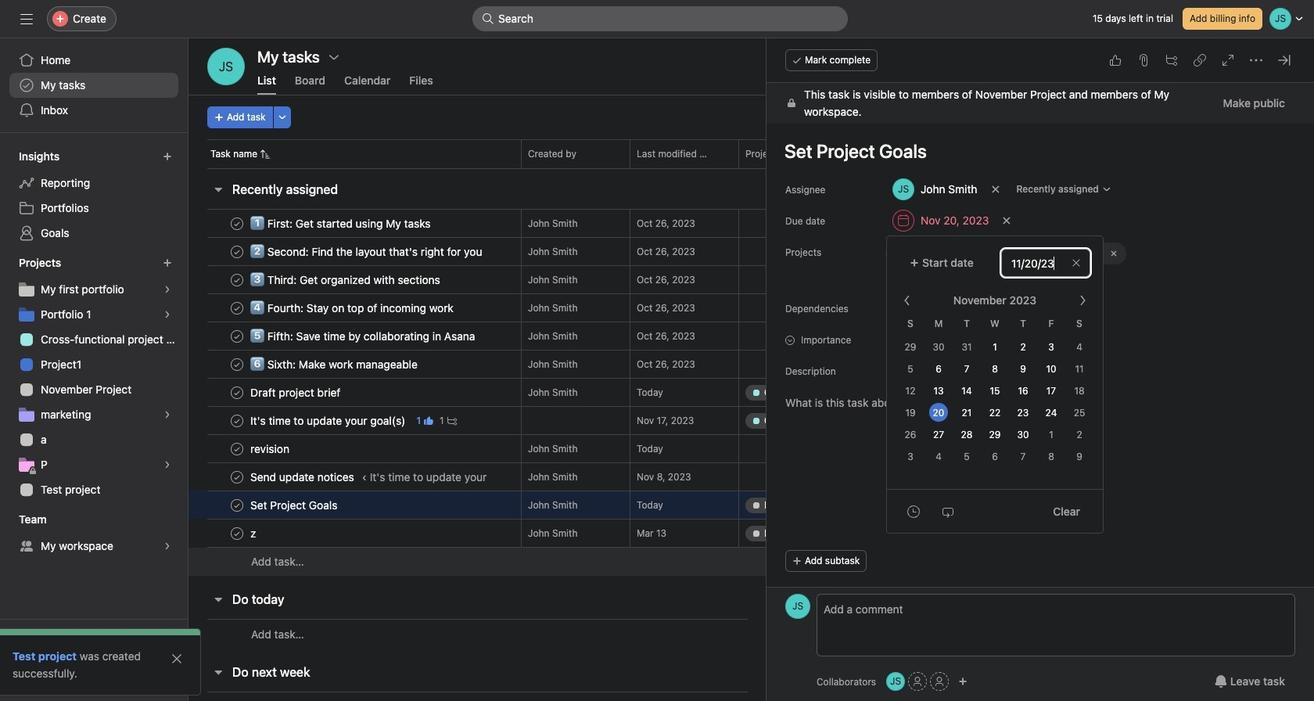 Task type: vqa. For each thing, say whether or not it's contained in the screenshot.
Delete form BUTTON
no



Task type: locate. For each thing, give the bounding box(es) containing it.
3 task name text field from the top
[[247, 300, 458, 316]]

2 task name text field from the top
[[247, 356, 423, 372]]

2️⃣ second: find the layout that's right for you cell
[[189, 237, 521, 266]]

3 mark complete checkbox from the top
[[228, 299, 246, 317]]

6 task name text field from the top
[[247, 497, 342, 513]]

1 mark complete checkbox from the top
[[228, 214, 246, 233]]

7 mark complete image from the top
[[228, 439, 246, 458]]

1 mark complete image from the top
[[228, 214, 246, 233]]

0 vertical spatial clear due date image
[[1003, 216, 1012, 225]]

8 mark complete image from the top
[[228, 468, 246, 486]]

6️⃣ sixth: make work manageable cell
[[189, 350, 521, 379]]

task name text field inside 5️⃣ fifth: save time by collaborating in asana cell
[[247, 328, 480, 344]]

task name text field inside 3️⃣ third: get organized with sections cell
[[247, 272, 445, 288]]

mark complete image for task name text box within 5️⃣ fifth: save time by collaborating in asana cell
[[228, 327, 246, 345]]

1 vertical spatial clear due date image
[[1072, 258, 1081, 268]]

mark complete image
[[228, 242, 246, 261], [228, 299, 246, 317], [228, 327, 246, 345], [228, 355, 246, 374], [228, 383, 246, 402], [228, 411, 246, 430], [228, 439, 246, 458], [228, 468, 246, 486], [228, 496, 246, 514]]

1 task name text field from the top
[[247, 216, 436, 231]]

task name text field inside revision cell
[[247, 441, 294, 457]]

task name text field inside z cell
[[247, 525, 264, 541]]

mark complete checkbox inside "2️⃣ second: find the layout that's right for you" cell
[[228, 242, 246, 261]]

mark complete checkbox inside 5️⃣ fifth: save time by collaborating in asana cell
[[228, 327, 246, 345]]

1 mark complete checkbox from the top
[[228, 242, 246, 261]]

task name text field up 5️⃣ fifth: save time by collaborating in asana cell
[[247, 300, 458, 316]]

mark complete checkbox inside 3️⃣ third: get organized with sections cell
[[228, 270, 246, 289]]

5 mark complete image from the top
[[228, 383, 246, 402]]

mark complete image inside "2️⃣ second: find the layout that's right for you" cell
[[228, 242, 246, 261]]

attachments: add a file to this task, set project goals image
[[1138, 54, 1150, 67]]

mark complete image for z cell
[[228, 524, 246, 543]]

mark complete checkbox inside z cell
[[228, 524, 246, 543]]

mark complete checkbox for task name text field in draft project brief cell
[[228, 383, 246, 402]]

mark complete image inside 5️⃣ fifth: save time by collaborating in asana cell
[[228, 327, 246, 345]]

insights element
[[0, 142, 188, 249]]

1 vertical spatial mark complete image
[[228, 270, 246, 289]]

clear due date image up next month image
[[1072, 258, 1081, 268]]

0 vertical spatial mark complete image
[[228, 214, 246, 233]]

mark complete image
[[228, 214, 246, 233], [228, 270, 246, 289], [228, 524, 246, 543]]

Task name text field
[[247, 244, 487, 259], [247, 356, 423, 372], [247, 385, 345, 400], [247, 413, 410, 428], [247, 441, 294, 457], [247, 497, 342, 513], [247, 525, 264, 541]]

mark complete image for task name text field in the revision cell
[[228, 439, 246, 458]]

show options image
[[328, 51, 340, 63]]

revision cell
[[189, 434, 521, 463]]

add or remove collaborators image
[[887, 672, 905, 691], [959, 677, 968, 686]]

task name text field inside 6️⃣ sixth: make work manageable cell
[[247, 356, 423, 372]]

3 mark complete image from the top
[[228, 524, 246, 543]]

1 subtask image
[[447, 416, 457, 425]]

5 task name text field from the top
[[247, 469, 359, 485]]

2 vertical spatial mark complete image
[[228, 524, 246, 543]]

task name text field up "2️⃣ second: find the layout that's right for you" cell
[[247, 216, 436, 231]]

0 vertical spatial collapse task list for this group image
[[212, 183, 225, 196]]

more actions for this task image
[[1250, 54, 1263, 67]]

2 mark complete checkbox from the top
[[228, 270, 246, 289]]

clear due date image up due date text box
[[1003, 216, 1012, 225]]

mark complete image inside 1️⃣ first: get started using my tasks cell
[[228, 214, 246, 233]]

mark complete checkbox inside revision cell
[[228, 439, 246, 458]]

Task name text field
[[247, 216, 436, 231], [247, 272, 445, 288], [247, 300, 458, 316], [247, 328, 480, 344], [247, 469, 359, 485]]

mark complete image inside 4️⃣ fourth: stay on top of incoming work cell
[[228, 299, 246, 317]]

task name text field inside it's time to update your goal(s) cell
[[247, 413, 410, 428]]

task name text field down revision cell
[[247, 469, 359, 485]]

mark complete image for task name text field in 6️⃣ sixth: make work manageable cell
[[228, 355, 246, 374]]

2 task name text field from the top
[[247, 272, 445, 288]]

mark complete checkbox inside 6️⃣ sixth: make work manageable cell
[[228, 355, 246, 374]]

4 mark complete image from the top
[[228, 355, 246, 374]]

task name text field for revision cell
[[247, 441, 294, 457]]

hide sidebar image
[[20, 13, 33, 25]]

mark complete image for task name text field in the set project goals cell
[[228, 496, 246, 514]]

mark complete checkbox for task name text box inside 3️⃣ third: get organized with sections cell
[[228, 270, 246, 289]]

mark complete image for task name text field inside "2️⃣ second: find the layout that's right for you" cell
[[228, 242, 246, 261]]

1 horizontal spatial add or remove collaborators image
[[959, 677, 968, 686]]

clear due date image
[[1003, 216, 1012, 225], [1072, 258, 1081, 268]]

Task Name text field
[[775, 133, 1296, 169]]

1️⃣ first: get started using my tasks cell
[[189, 209, 521, 238]]

see details, my workspace image
[[163, 541, 172, 551]]

2 collapse task list for this group image from the top
[[212, 593, 225, 606]]

1 mark complete image from the top
[[228, 242, 246, 261]]

4 mark complete checkbox from the top
[[228, 468, 246, 486]]

remove assignee image
[[991, 185, 1000, 194]]

global element
[[0, 38, 188, 132]]

main content
[[767, 83, 1315, 685]]

mark complete image inside it's time to update your goal(s) cell
[[228, 411, 246, 430]]

mark complete image inside the set project goals cell
[[228, 496, 246, 514]]

see details, my first portfolio image
[[163, 285, 172, 294]]

Mark complete checkbox
[[228, 242, 246, 261], [228, 327, 246, 345], [228, 355, 246, 374], [228, 468, 246, 486], [228, 496, 246, 514]]

mark complete image inside 6️⃣ sixth: make work manageable cell
[[228, 355, 246, 374]]

see details, marketing image
[[163, 410, 172, 419]]

1 horizontal spatial clear due date image
[[1072, 258, 1081, 268]]

6 mark complete checkbox from the top
[[228, 439, 246, 458]]

mark complete image inside z cell
[[228, 524, 246, 543]]

4️⃣ fourth: stay on top of incoming work cell
[[189, 293, 521, 322]]

mark complete checkbox inside draft project brief cell
[[228, 383, 246, 402]]

task name text field inside draft project brief cell
[[247, 385, 345, 400]]

2 mark complete image from the top
[[228, 270, 246, 289]]

7 mark complete checkbox from the top
[[228, 524, 246, 543]]

Due date text field
[[1002, 249, 1091, 277]]

6 mark complete image from the top
[[228, 411, 246, 430]]

mark complete checkbox inside send update notices cell
[[228, 468, 246, 486]]

row
[[189, 139, 1279, 168], [207, 167, 1260, 169], [189, 209, 1279, 238], [189, 237, 1279, 266], [189, 265, 1279, 294], [189, 293, 1279, 322], [189, 322, 1279, 351], [189, 350, 1279, 379], [189, 378, 1279, 407], [189, 406, 1279, 435], [189, 434, 1279, 463], [189, 462, 1279, 491], [189, 491, 1279, 520], [189, 519, 1279, 548], [189, 547, 1279, 576], [189, 619, 1279, 649], [189, 692, 1279, 701]]

close image
[[171, 653, 183, 665]]

mark complete checkbox for task name text box within 1️⃣ first: get started using my tasks cell
[[228, 214, 246, 233]]

task name text field inside send update notices cell
[[247, 469, 359, 485]]

mark complete checkbox for task name text box inside the 4️⃣ fourth: stay on top of incoming work cell
[[228, 299, 246, 317]]

3 mark complete checkbox from the top
[[228, 355, 246, 374]]

5 mark complete checkbox from the top
[[228, 496, 246, 514]]

send update notices cell
[[189, 462, 521, 491]]

mark complete checkbox for the set project goals cell
[[228, 496, 246, 514]]

Mark complete checkbox
[[228, 214, 246, 233], [228, 270, 246, 289], [228, 299, 246, 317], [228, 383, 246, 402], [228, 411, 246, 430], [228, 439, 246, 458], [228, 524, 246, 543]]

3 mark complete image from the top
[[228, 327, 246, 345]]

task name text field inside 4️⃣ fourth: stay on top of incoming work cell
[[247, 300, 458, 316]]

remove image
[[1108, 247, 1121, 260]]

task name text field down "2️⃣ second: find the layout that's right for you" cell
[[247, 272, 445, 288]]

more actions image
[[278, 113, 287, 122]]

task name text field inside the set project goals cell
[[247, 497, 342, 513]]

4 task name text field from the top
[[247, 413, 410, 428]]

teams element
[[0, 505, 188, 562]]

mark complete checkbox for 5️⃣ fifth: save time by collaborating in asana cell
[[228, 327, 246, 345]]

2 mark complete checkbox from the top
[[228, 327, 246, 345]]

mark complete image for task name text field in the it's time to update your goal(s) cell
[[228, 411, 246, 430]]

task name text field down 4️⃣ fourth: stay on top of incoming work cell
[[247, 328, 480, 344]]

4 mark complete checkbox from the top
[[228, 383, 246, 402]]

mark complete checkbox for 6️⃣ sixth: make work manageable cell
[[228, 355, 246, 374]]

4 task name text field from the top
[[247, 328, 480, 344]]

9 mark complete image from the top
[[228, 496, 246, 514]]

collapse task list for this group image
[[212, 183, 225, 196], [212, 593, 225, 606], [212, 666, 225, 678]]

2 vertical spatial collapse task list for this group image
[[212, 666, 225, 678]]

list box
[[473, 6, 848, 31]]

2 mark complete image from the top
[[228, 299, 246, 317]]

mark complete checkbox inside it's time to update your goal(s) cell
[[228, 411, 246, 430]]

mark complete checkbox inside 1️⃣ first: get started using my tasks cell
[[228, 214, 246, 233]]

3 task name text field from the top
[[247, 385, 345, 400]]

mark complete image inside draft project brief cell
[[228, 383, 246, 402]]

mark complete image for task name text box inside the 4️⃣ fourth: stay on top of incoming work cell
[[228, 299, 246, 317]]

see details, portfolio 1 image
[[163, 310, 172, 319]]

mark complete image inside send update notices cell
[[228, 468, 246, 486]]

task name text field inside "2️⃣ second: find the layout that's right for you" cell
[[247, 244, 487, 259]]

see details, p image
[[163, 460, 172, 469]]

1 vertical spatial collapse task list for this group image
[[212, 593, 225, 606]]

1 task name text field from the top
[[247, 244, 487, 259]]

7 task name text field from the top
[[247, 525, 264, 541]]

1 collapse task list for this group image from the top
[[212, 183, 225, 196]]

mark complete image inside revision cell
[[228, 439, 246, 458]]

prominent image
[[482, 13, 495, 25]]

set project goals dialog
[[767, 38, 1315, 701]]

task name text field inside 1️⃣ first: get started using my tasks cell
[[247, 216, 436, 231]]

5 task name text field from the top
[[247, 441, 294, 457]]

mark complete image inside 3️⃣ third: get organized with sections cell
[[228, 270, 246, 289]]

it's time to update your goal(s) cell
[[189, 406, 521, 435]]

mark complete checkbox inside the set project goals cell
[[228, 496, 246, 514]]

mark complete checkbox inside 4️⃣ fourth: stay on top of incoming work cell
[[228, 299, 246, 317]]

new insights image
[[163, 152, 172, 161]]

1 like. you liked this task image
[[424, 416, 433, 425]]

add time image
[[908, 505, 920, 518]]

mark complete image for task name text box inside send update notices cell
[[228, 468, 246, 486]]

5 mark complete checkbox from the top
[[228, 411, 246, 430]]

copy task link image
[[1194, 54, 1207, 67]]



Task type: describe. For each thing, give the bounding box(es) containing it.
mark complete image for 1️⃣ first: get started using my tasks cell
[[228, 214, 246, 233]]

0 likes. click to like this task image
[[1110, 54, 1122, 67]]

full screen image
[[1222, 54, 1235, 67]]

task name text field for send update notices cell
[[247, 469, 359, 485]]

new project or portfolio image
[[163, 258, 172, 268]]

task name text field for "2️⃣ second: find the layout that's right for you" cell
[[247, 244, 487, 259]]

mark complete checkbox for task name text field inside the z cell
[[228, 524, 246, 543]]

task name text field for 4️⃣ fourth: stay on top of incoming work cell
[[247, 300, 458, 316]]

mark complete checkbox for "2️⃣ second: find the layout that's right for you" cell
[[228, 242, 246, 261]]

previous month image
[[901, 294, 914, 307]]

header recently assigned tree grid
[[189, 209, 1279, 576]]

mark complete image for 3️⃣ third: get organized with sections cell
[[228, 270, 246, 289]]

set to repeat image
[[942, 505, 955, 518]]

task name text field for 6️⃣ sixth: make work manageable cell
[[247, 356, 423, 372]]

0 horizontal spatial clear due date image
[[1003, 216, 1012, 225]]

mark complete image for task name text field in draft project brief cell
[[228, 383, 246, 402]]

mark complete checkbox for task name text field in the it's time to update your goal(s) cell
[[228, 411, 246, 430]]

view profile settings image
[[207, 48, 245, 85]]

task name text field for 5️⃣ fifth: save time by collaborating in asana cell
[[247, 328, 480, 344]]

task name text field for 3️⃣ third: get organized with sections cell
[[247, 272, 445, 288]]

draft project brief cell
[[189, 378, 521, 407]]

task name text field for draft project brief cell
[[247, 385, 345, 400]]

projects element
[[0, 249, 188, 505]]

task name text field for z cell
[[247, 525, 264, 541]]

open user profile image
[[786, 594, 811, 619]]

3 collapse task list for this group image from the top
[[212, 666, 225, 678]]

mark complete checkbox for send update notices cell
[[228, 468, 246, 486]]

z cell
[[189, 519, 521, 548]]

task name text field for 1️⃣ first: get started using my tasks cell
[[247, 216, 436, 231]]

3️⃣ third: get organized with sections cell
[[189, 265, 521, 294]]

0 horizontal spatial add or remove collaborators image
[[887, 672, 905, 691]]

add subtask image
[[1166, 54, 1178, 67]]

task name text field for it's time to update your goal(s) cell
[[247, 413, 410, 428]]

5️⃣ fifth: save time by collaborating in asana cell
[[189, 322, 521, 351]]

set project goals cell
[[189, 491, 521, 520]]

next month image
[[1077, 294, 1089, 307]]

mark complete checkbox for task name text field in the revision cell
[[228, 439, 246, 458]]

close details image
[[1279, 54, 1291, 67]]

task name text field for the set project goals cell
[[247, 497, 342, 513]]



